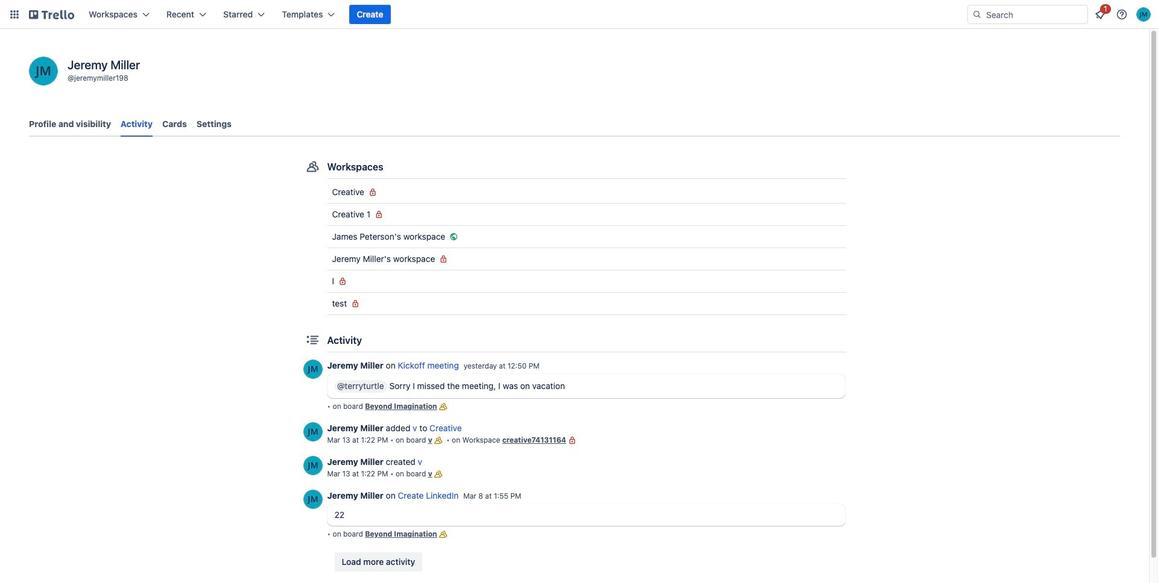Task type: describe. For each thing, give the bounding box(es) containing it.
2 vertical spatial all members of the workspace can see and edit this board. image
[[432, 469, 444, 481]]

1 vertical spatial jeremy miller (jeremymiller198) image
[[303, 457, 322, 476]]

0 vertical spatial all members of the workspace can see and edit this board. image
[[437, 401, 449, 413]]

back to home image
[[29, 5, 74, 24]]

1 vertical spatial all members of the workspace can see and edit this board. image
[[432, 435, 444, 447]]

1 notification image
[[1093, 7, 1108, 22]]



Task type: vqa. For each thing, say whether or not it's contained in the screenshot.
first All members of the Workspace can see and edit this board. image from the bottom
yes



Task type: locate. For each thing, give the bounding box(es) containing it.
open information menu image
[[1116, 8, 1128, 21]]

sm image
[[373, 209, 385, 221], [438, 253, 450, 265]]

Search field
[[968, 5, 1088, 24]]

all members of the workspace can see and edit this board. image
[[437, 401, 449, 413], [432, 435, 444, 447], [432, 469, 444, 481]]

1 horizontal spatial sm image
[[438, 253, 450, 265]]

jeremy miller (jeremymiller198) image
[[1136, 7, 1151, 22], [303, 360, 322, 379], [303, 423, 322, 442], [303, 490, 322, 510]]

0 vertical spatial jeremy miller (jeremymiller198) image
[[29, 57, 58, 86]]

all members of the workspace can see and edit this board. image
[[437, 529, 449, 541]]

jeremy miller (jeremymiller198) image
[[29, 57, 58, 86], [303, 457, 322, 476]]

1 vertical spatial sm image
[[438, 253, 450, 265]]

this workspace is private. it's not indexed or visible to those outside the workspace. image
[[566, 435, 578, 447]]

primary element
[[0, 0, 1158, 29]]

sm image
[[367, 186, 379, 198], [448, 231, 460, 243], [337, 276, 349, 288], [349, 298, 361, 310]]

0 vertical spatial sm image
[[373, 209, 385, 221]]

0 horizontal spatial jeremy miller (jeremymiller198) image
[[29, 57, 58, 86]]

0 horizontal spatial sm image
[[373, 209, 385, 221]]

1 horizontal spatial jeremy miller (jeremymiller198) image
[[303, 457, 322, 476]]

search image
[[972, 10, 982, 19]]



